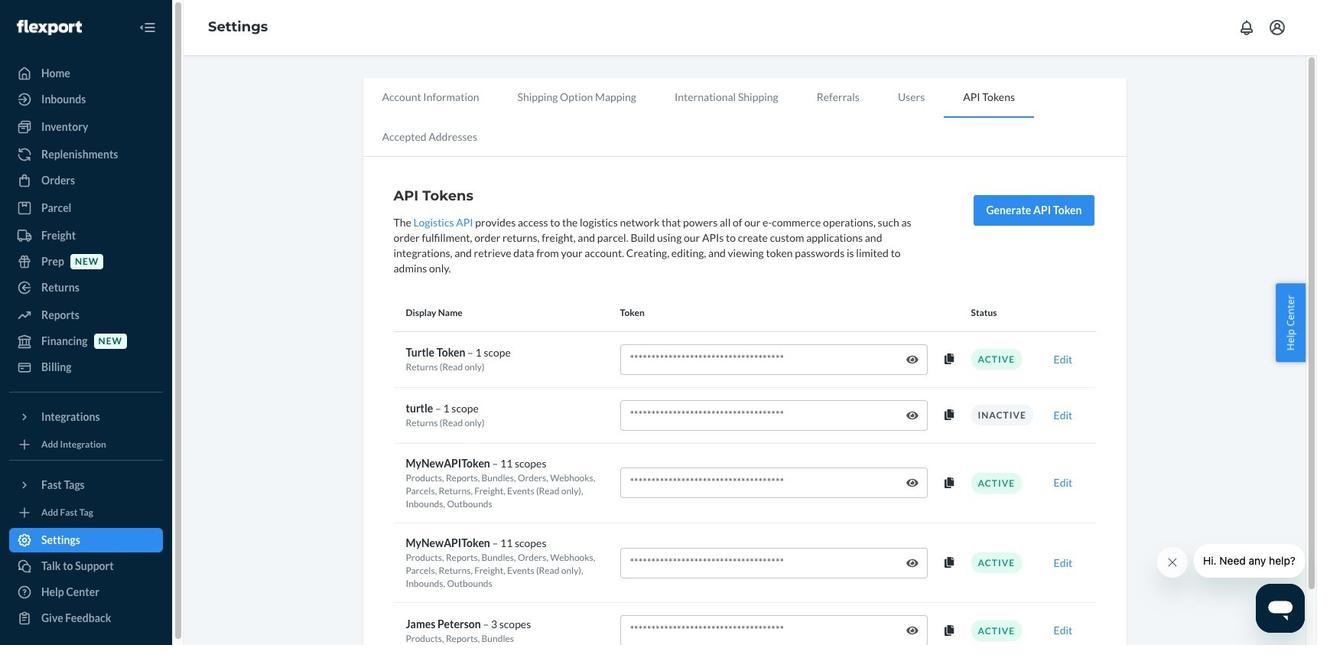Task type: vqa. For each thing, say whether or not it's contained in the screenshot.
supplier
no



Task type: locate. For each thing, give the bounding box(es) containing it.
eye image
[[906, 410, 919, 421], [906, 478, 919, 488], [906, 558, 919, 568], [906, 625, 919, 636]]

copy image
[[945, 557, 955, 568]]

2 copy image from the top
[[945, 410, 955, 420]]

open account menu image
[[1269, 18, 1287, 37]]

flexport logo image
[[17, 20, 82, 35]]

close navigation image
[[139, 18, 157, 37]]

1 copy image from the top
[[945, 354, 955, 364]]

tab
[[363, 78, 499, 116], [499, 78, 656, 116], [656, 78, 798, 116], [798, 78, 879, 116], [879, 78, 945, 116], [945, 78, 1035, 118], [363, 118, 497, 156]]

3 copy image from the top
[[945, 477, 955, 488]]

copy image
[[945, 354, 955, 364], [945, 410, 955, 420], [945, 477, 955, 488], [945, 625, 955, 636]]

4 copy image from the top
[[945, 625, 955, 636]]

tab list
[[363, 78, 1127, 157]]

copy image for fourth eye icon
[[945, 625, 955, 636]]

4 eye image from the top
[[906, 625, 919, 636]]



Task type: describe. For each thing, give the bounding box(es) containing it.
eye image
[[906, 354, 919, 365]]

copy image for 3rd eye icon from the bottom of the page
[[945, 477, 955, 488]]

open notifications image
[[1238, 18, 1257, 37]]

1 eye image from the top
[[906, 410, 919, 421]]

2 eye image from the top
[[906, 478, 919, 488]]

copy image for eye image
[[945, 354, 955, 364]]

copy image for fourth eye icon from the bottom
[[945, 410, 955, 420]]

3 eye image from the top
[[906, 558, 919, 568]]



